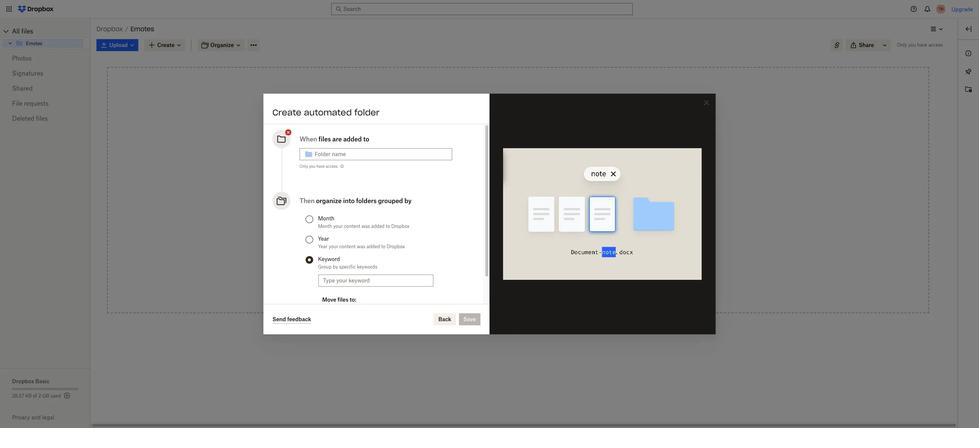 Task type: describe. For each thing, give the bounding box(es) containing it.
to up folder name 'text field'
[[363, 136, 369, 143]]

dropbox / emotes
[[96, 25, 154, 33]]

privacy and legal link
[[12, 415, 90, 421]]

2 year from the top
[[318, 244, 327, 250]]

only you have access inside 'create automated folder' dialog
[[300, 164, 338, 169]]

your for year
[[329, 244, 338, 250]]

and for manage
[[489, 271, 498, 277]]

move
[[322, 297, 336, 303]]

files for drop files here to upload, or use the 'upload' button
[[500, 142, 511, 148]]

create
[[272, 107, 301, 118]]

used
[[51, 394, 61, 399]]

emotes inside all files "tree"
[[26, 41, 42, 46]]

folders
[[356, 197, 377, 205]]

all files tree
[[1, 25, 90, 49]]

requests
[[24, 100, 49, 107]]

files for request files to be added to this folder
[[495, 249, 505, 256]]

when
[[300, 136, 317, 143]]

the
[[503, 150, 511, 156]]

then
[[300, 197, 315, 205]]

was for month
[[361, 224, 370, 230]]

here
[[512, 142, 524, 148]]

group
[[318, 265, 332, 270]]

1 horizontal spatial only
[[897, 42, 907, 48]]

desktop
[[544, 207, 564, 214]]

2 month from the top
[[318, 224, 332, 230]]

share and manage button
[[456, 266, 581, 282]]

dropbox link
[[96, 24, 123, 34]]

to inside month month your content was added to dropbox
[[386, 224, 390, 230]]

2
[[38, 394, 41, 399]]

back button
[[434, 314, 456, 326]]

share for share
[[859, 42, 874, 48]]

dropbox basic
[[12, 379, 50, 385]]

have inside 'create automated folder' dialog
[[316, 164, 325, 169]]

added right are
[[343, 136, 362, 143]]

folder for this
[[503, 207, 517, 214]]

1 vertical spatial this
[[544, 249, 554, 256]]

keywords
[[357, 265, 377, 270]]

drop
[[486, 142, 499, 148]]

upgrade link
[[951, 6, 973, 12]]

'upload'
[[512, 150, 532, 156]]

1 horizontal spatial from
[[519, 207, 531, 214]]

folder for automated
[[354, 107, 380, 118]]

legal
[[42, 415, 54, 421]]

Month radio
[[306, 216, 313, 223]]

back
[[438, 317, 451, 323]]

deleted
[[12, 115, 34, 122]]

signatures link
[[12, 66, 78, 81]]

file
[[12, 100, 22, 107]]

to inside drop files here to upload, or use the 'upload' button
[[525, 142, 530, 148]]

0 vertical spatial have
[[917, 42, 927, 48]]

specific
[[339, 265, 356, 270]]

deleted files link
[[12, 111, 78, 126]]

0 horizontal spatial this
[[492, 207, 501, 214]]

added inside year year your content was added to dropbox
[[367, 244, 380, 250]]

file requests link
[[12, 96, 78, 111]]

0 vertical spatial content
[[531, 188, 551, 194]]

use
[[493, 150, 501, 156]]

grouped
[[378, 197, 403, 205]]

create automated folder dialog
[[263, 94, 716, 335]]

emotes link
[[15, 39, 83, 48]]

to left be
[[507, 249, 512, 256]]

28.57
[[12, 394, 24, 399]]

keyword group by specific keywords
[[318, 256, 377, 270]]

organize
[[316, 197, 342, 205]]

drive
[[524, 228, 537, 235]]

open information panel image
[[964, 49, 973, 58]]

feedback
[[287, 316, 311, 323]]

manage
[[500, 271, 521, 277]]

send feedback button
[[272, 315, 311, 324]]

content for month
[[344, 224, 360, 230]]

open pinned items image
[[964, 67, 973, 76]]

import
[[472, 228, 490, 235]]

all files link
[[12, 25, 90, 37]]

content for year
[[339, 244, 356, 250]]

1 year from the top
[[318, 236, 329, 242]]

your for month
[[333, 224, 343, 230]]

deleted files
[[12, 115, 48, 122]]

access inside 'create automated folder' dialog
[[326, 164, 338, 169]]

all
[[12, 28, 20, 35]]

added inside the more ways to add content element
[[521, 249, 536, 256]]

to:
[[350, 297, 356, 303]]

dropbox logo - go to the homepage image
[[15, 3, 56, 15]]

access
[[472, 207, 491, 214]]

photos link
[[12, 51, 78, 66]]

0 vertical spatial access
[[928, 42, 943, 48]]

shared
[[12, 85, 33, 92]]

more ways to add content element
[[454, 187, 582, 289]]

files for all files
[[21, 28, 33, 35]]

basic
[[35, 379, 50, 385]]

folder permissions image
[[339, 164, 345, 170]]

share and manage
[[472, 271, 521, 277]]

of
[[33, 394, 37, 399]]

Keyword radio
[[306, 257, 313, 264]]

files are added to
[[319, 136, 369, 143]]

was for year
[[357, 244, 365, 250]]



Task type: vqa. For each thing, say whether or not it's contained in the screenshot.
rightmost column header
no



Task type: locate. For each thing, give the bounding box(es) containing it.
create automated folder
[[272, 107, 380, 118]]

1 vertical spatial from
[[491, 228, 503, 235]]

dropbox
[[96, 25, 123, 33], [391, 224, 409, 230], [387, 244, 405, 250], [12, 379, 34, 385]]

0 vertical spatial month
[[318, 216, 334, 222]]

0 vertical spatial only you have access
[[897, 42, 943, 48]]

upgrade
[[951, 6, 973, 12]]

2 vertical spatial your
[[329, 244, 338, 250]]

privacy and legal
[[12, 415, 54, 421]]

0 vertical spatial by
[[404, 197, 412, 205]]

share for share and manage
[[472, 271, 487, 277]]

into
[[343, 197, 355, 205]]

content
[[531, 188, 551, 194], [344, 224, 360, 230], [339, 244, 356, 250]]

you inside 'create automated folder' dialog
[[309, 164, 315, 169]]

1 vertical spatial folder
[[503, 207, 517, 214]]

share inside the more ways to add content element
[[472, 271, 487, 277]]

year up 'keyword'
[[318, 244, 327, 250]]

your inside year year your content was added to dropbox
[[329, 244, 338, 250]]

photos
[[12, 55, 32, 62]]

or
[[486, 150, 491, 156]]

month right month option
[[318, 216, 334, 222]]

file requests
[[12, 100, 49, 107]]

upload,
[[531, 142, 551, 148]]

dropbox inside year year your content was added to dropbox
[[387, 244, 405, 250]]

you
[[908, 42, 916, 48], [309, 164, 315, 169]]

your up 'keyword'
[[329, 244, 338, 250]]

from down add on the top right
[[519, 207, 531, 214]]

0 horizontal spatial only
[[300, 164, 308, 169]]

month down organize
[[318, 224, 332, 230]]

keyword
[[318, 256, 340, 263]]

your inside month month your content was added to dropbox
[[333, 224, 343, 230]]

1 horizontal spatial have
[[917, 42, 927, 48]]

your down organize
[[333, 224, 343, 230]]

send feedback
[[272, 316, 311, 323]]

and left legal on the left bottom of page
[[31, 415, 41, 421]]

28.57 kb of 2 gb used
[[12, 394, 61, 399]]

drop files here to upload, or use the 'upload' button
[[486, 142, 551, 156]]

share button
[[846, 39, 879, 51]]

files left be
[[495, 249, 505, 256]]

2 vertical spatial folder
[[555, 249, 569, 256]]

0 vertical spatial was
[[361, 224, 370, 230]]

1 vertical spatial share
[[472, 271, 487, 277]]

move files to:
[[322, 297, 356, 303]]

from
[[519, 207, 531, 214], [491, 228, 503, 235]]

folder
[[354, 107, 380, 118], [503, 207, 517, 214], [555, 249, 569, 256]]

files
[[21, 28, 33, 35], [36, 115, 48, 122], [319, 136, 331, 143], [500, 142, 511, 148], [495, 249, 505, 256], [338, 297, 348, 303]]

send
[[272, 316, 286, 323]]

was
[[361, 224, 370, 230], [357, 244, 365, 250]]

content inside year year your content was added to dropbox
[[339, 244, 356, 250]]

content right add on the top right
[[531, 188, 551, 194]]

1 vertical spatial and
[[31, 415, 41, 421]]

files for deleted files
[[36, 115, 48, 122]]

shared link
[[12, 81, 78, 96]]

1 vertical spatial month
[[318, 224, 332, 230]]

files inside all files link
[[21, 28, 33, 35]]

global header element
[[0, 0, 979, 18]]

added inside month month your content was added to dropbox
[[371, 224, 385, 230]]

0 vertical spatial year
[[318, 236, 329, 242]]

content up year year your content was added to dropbox
[[344, 224, 360, 230]]

/
[[125, 26, 128, 32]]

access
[[928, 42, 943, 48], [326, 164, 338, 169]]

only you have access
[[897, 42, 943, 48], [300, 164, 338, 169]]

your inside the more ways to add content element
[[532, 207, 543, 214]]

1 vertical spatial emotes
[[26, 41, 42, 46]]

to right here
[[525, 142, 530, 148]]

request
[[472, 249, 493, 256]]

emotes down "all files"
[[26, 41, 42, 46]]

0 vertical spatial you
[[908, 42, 916, 48]]

0 horizontal spatial from
[[491, 228, 503, 235]]

0 horizontal spatial emotes
[[26, 41, 42, 46]]

this right access
[[492, 207, 501, 214]]

1 vertical spatial have
[[316, 164, 325, 169]]

access this folder from your desktop
[[472, 207, 564, 214]]

this
[[492, 207, 501, 214], [544, 249, 554, 256]]

files up the
[[500, 142, 511, 148]]

1 vertical spatial by
[[333, 265, 338, 270]]

1 horizontal spatial access
[[928, 42, 943, 48]]

are
[[332, 136, 342, 143]]

0 vertical spatial this
[[492, 207, 501, 214]]

button
[[534, 150, 550, 156]]

0 vertical spatial share
[[859, 42, 874, 48]]

was inside year year your content was added to dropbox
[[357, 244, 365, 250]]

1 horizontal spatial and
[[489, 271, 498, 277]]

was inside month month your content was added to dropbox
[[361, 224, 370, 230]]

0 horizontal spatial folder
[[354, 107, 380, 118]]

google
[[504, 228, 522, 235]]

1 vertical spatial was
[[357, 244, 365, 250]]

0 horizontal spatial access
[[326, 164, 338, 169]]

1 horizontal spatial only you have access
[[897, 42, 943, 48]]

files left to:
[[338, 297, 348, 303]]

0 horizontal spatial only you have access
[[300, 164, 338, 169]]

files for move files to:
[[338, 297, 348, 303]]

1 horizontal spatial share
[[859, 42, 874, 48]]

to down grouped
[[386, 224, 390, 230]]

folder inside dialog
[[354, 107, 380, 118]]

by
[[404, 197, 412, 205], [333, 265, 338, 270]]

more
[[485, 188, 498, 194]]

add
[[520, 188, 530, 194]]

import from google drive
[[472, 228, 537, 235]]

2 vertical spatial content
[[339, 244, 356, 250]]

ways
[[500, 188, 513, 194]]

1 horizontal spatial this
[[544, 249, 554, 256]]

year
[[318, 236, 329, 242], [318, 244, 327, 250]]

1 month from the top
[[318, 216, 334, 222]]

added right be
[[521, 249, 536, 256]]

your left desktop
[[532, 207, 543, 214]]

content up keyword group by specific keywords
[[339, 244, 356, 250]]

request files to be added to this folder
[[472, 249, 569, 256]]

0 vertical spatial from
[[519, 207, 531, 214]]

1 vertical spatial you
[[309, 164, 315, 169]]

your
[[532, 207, 543, 214], [333, 224, 343, 230], [329, 244, 338, 250]]

month month your content was added to dropbox
[[318, 216, 409, 230]]

to down month month your content was added to dropbox at the left of the page
[[381, 244, 385, 250]]

dropbox inside month month your content was added to dropbox
[[391, 224, 409, 230]]

and for legal
[[31, 415, 41, 421]]

open details pane image
[[964, 24, 973, 34]]

0 vertical spatial folder
[[354, 107, 380, 118]]

1 vertical spatial only you have access
[[300, 164, 338, 169]]

be
[[513, 249, 519, 256]]

Type your keyword text field
[[323, 277, 429, 285]]

share
[[859, 42, 874, 48], [472, 271, 487, 277]]

files down file requests link
[[36, 115, 48, 122]]

files inside "deleted files" link
[[36, 115, 48, 122]]

Folder name text field
[[315, 150, 448, 159]]

all files
[[12, 28, 33, 35]]

emotes
[[130, 25, 154, 33], [26, 41, 42, 46]]

0 vertical spatial emotes
[[130, 25, 154, 33]]

0 vertical spatial only
[[897, 42, 907, 48]]

was up keyword group by specific keywords
[[357, 244, 365, 250]]

to inside year year your content was added to dropbox
[[381, 244, 385, 250]]

emotes right /
[[130, 25, 154, 33]]

added up keywords
[[367, 244, 380, 250]]

content inside month month your content was added to dropbox
[[344, 224, 360, 230]]

was up year year your content was added to dropbox
[[361, 224, 370, 230]]

open activity image
[[964, 85, 973, 94]]

1 vertical spatial content
[[344, 224, 360, 230]]

0 vertical spatial and
[[489, 271, 498, 277]]

from right import
[[491, 228, 503, 235]]

0 horizontal spatial by
[[333, 265, 338, 270]]

0 horizontal spatial have
[[316, 164, 325, 169]]

and
[[489, 271, 498, 277], [31, 415, 41, 421]]

1 horizontal spatial folder
[[503, 207, 517, 214]]

and inside 'share and manage' button
[[489, 271, 498, 277]]

0 horizontal spatial you
[[309, 164, 315, 169]]

1 vertical spatial only
[[300, 164, 308, 169]]

2 horizontal spatial folder
[[555, 249, 569, 256]]

1 vertical spatial year
[[318, 244, 327, 250]]

gb
[[42, 394, 49, 399]]

files right "all"
[[21, 28, 33, 35]]

only inside 'create automated folder' dialog
[[300, 164, 308, 169]]

signatures
[[12, 70, 43, 77]]

to right be
[[538, 249, 543, 256]]

to
[[363, 136, 369, 143], [525, 142, 530, 148], [514, 188, 519, 194], [386, 224, 390, 230], [381, 244, 385, 250], [507, 249, 512, 256], [538, 249, 543, 256]]

by down 'keyword'
[[333, 265, 338, 270]]

1 vertical spatial your
[[333, 224, 343, 230]]

privacy
[[12, 415, 30, 421]]

files inside drop files here to upload, or use the 'upload' button
[[500, 142, 511, 148]]

files inside the more ways to add content element
[[495, 249, 505, 256]]

1 horizontal spatial you
[[908, 42, 916, 48]]

by inside keyword group by specific keywords
[[333, 265, 338, 270]]

0 horizontal spatial share
[[472, 271, 487, 277]]

to left add on the top right
[[514, 188, 519, 194]]

and left manage
[[489, 271, 498, 277]]

1 vertical spatial access
[[326, 164, 338, 169]]

added up year year your content was added to dropbox
[[371, 224, 385, 230]]

0 vertical spatial your
[[532, 207, 543, 214]]

year year your content was added to dropbox
[[318, 236, 405, 250]]

1 horizontal spatial emotes
[[130, 25, 154, 33]]

by right grouped
[[404, 197, 412, 205]]

automated
[[304, 107, 352, 118]]

0 horizontal spatial and
[[31, 415, 41, 421]]

year right year 'radio' at the bottom of the page
[[318, 236, 329, 242]]

1 horizontal spatial by
[[404, 197, 412, 205]]

only
[[897, 42, 907, 48], [300, 164, 308, 169]]

Year radio
[[306, 236, 313, 244]]

this right be
[[544, 249, 554, 256]]

have
[[917, 42, 927, 48], [316, 164, 325, 169]]

more ways to add content
[[485, 188, 551, 194]]

files left are
[[319, 136, 331, 143]]

kb
[[25, 394, 32, 399]]

organize into folders grouped by
[[316, 197, 412, 205]]

get more space image
[[62, 392, 71, 401]]



